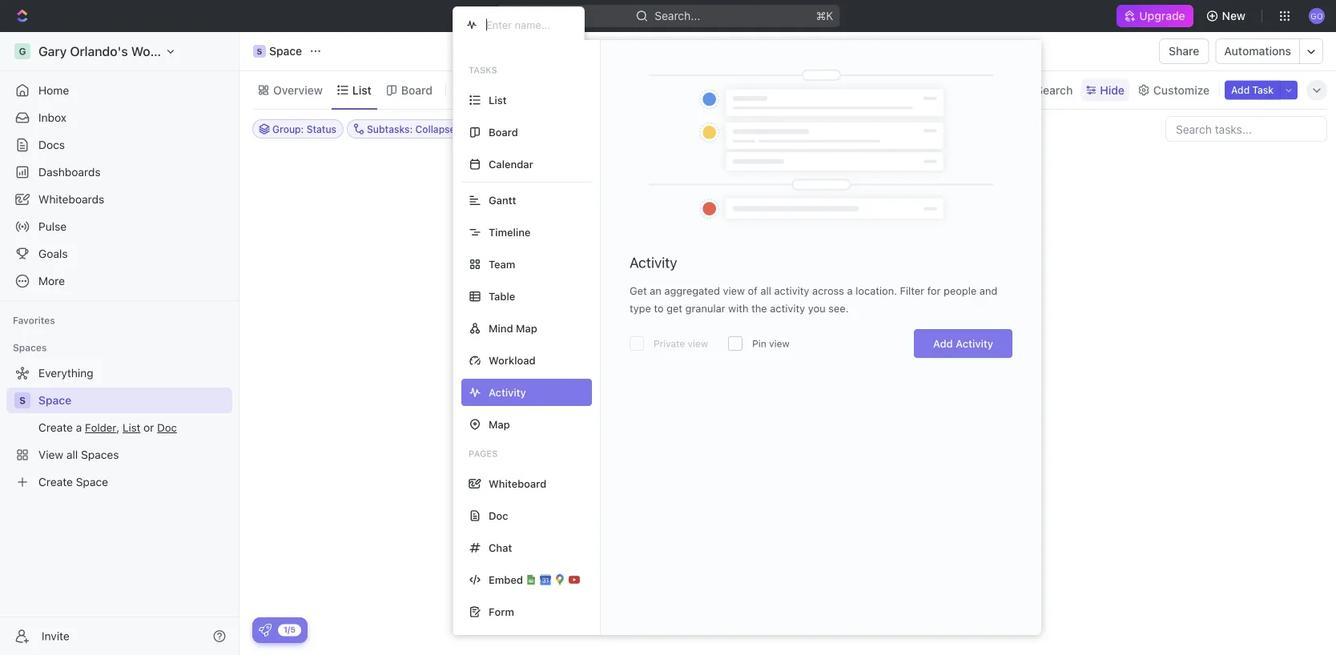 Task type: locate. For each thing, give the bounding box(es) containing it.
0 horizontal spatial board
[[401, 83, 433, 97]]

pulse
[[38, 220, 67, 233]]

get an aggregated view of all activity across a location. filter for people and type to get granular with the activity you see.
[[630, 285, 998, 314]]

0 horizontal spatial view
[[688, 338, 708, 349]]

docs
[[38, 138, 65, 151]]

location.
[[856, 285, 897, 297]]

space tree
[[6, 361, 232, 495]]

workload
[[489, 355, 536, 367]]

search
[[1036, 83, 1073, 97]]

board right list link
[[401, 83, 433, 97]]

of
[[748, 285, 758, 297]]

view inside get an aggregated view of all activity across a location. filter for people and type to get granular with the activity you see.
[[723, 285, 745, 297]]

activity up an
[[630, 254, 677, 271]]

add down for on the right
[[933, 338, 953, 350]]

activity
[[774, 285, 810, 297], [770, 302, 805, 314]]

whiteboards link
[[6, 187, 232, 212]]

add
[[1232, 85, 1250, 96], [933, 338, 953, 350]]

list
[[352, 83, 372, 97], [489, 94, 507, 106]]

timeline
[[489, 226, 531, 238]]

map right mind
[[516, 323, 537, 335]]

overview link
[[270, 79, 323, 101]]

share
[[1169, 44, 1200, 58]]

0 vertical spatial board
[[401, 83, 433, 97]]

board up calendar
[[489, 126, 518, 138]]

space
[[269, 44, 302, 58], [38, 394, 71, 407]]

space, , element
[[253, 45, 266, 58], [14, 393, 30, 409]]

search...
[[655, 9, 701, 22]]

s space
[[257, 44, 302, 58]]

view right "pin"
[[769, 338, 790, 349]]

0 vertical spatial s
[[257, 46, 262, 56]]

an
[[650, 285, 662, 297]]

private view
[[654, 338, 708, 349]]

0 horizontal spatial space, , element
[[14, 393, 30, 409]]

add left the task
[[1232, 85, 1250, 96]]

2 horizontal spatial view
[[769, 338, 790, 349]]

hide inside button
[[806, 123, 827, 135]]

1 horizontal spatial add
[[1232, 85, 1250, 96]]

board
[[401, 83, 433, 97], [489, 126, 518, 138]]

list left board link
[[352, 83, 372, 97]]

0 vertical spatial hide
[[1100, 83, 1125, 97]]

0 vertical spatial add
[[1232, 85, 1250, 96]]

1 horizontal spatial board
[[489, 126, 518, 138]]

1 horizontal spatial hide
[[1100, 83, 1125, 97]]

0 horizontal spatial hide
[[806, 123, 827, 135]]

activity down all
[[770, 302, 805, 314]]

s inside tree
[[19, 395, 26, 406]]

onboarding checklist button element
[[259, 624, 272, 637]]

view
[[723, 285, 745, 297], [688, 338, 708, 349], [769, 338, 790, 349]]

add task button
[[1225, 81, 1280, 100]]

0 vertical spatial space, , element
[[253, 45, 266, 58]]

sidebar navigation
[[0, 32, 240, 655]]

add for add activity
[[933, 338, 953, 350]]

1 vertical spatial hide
[[806, 123, 827, 135]]

1 horizontal spatial list
[[489, 94, 507, 106]]

0 vertical spatial activity
[[774, 285, 810, 297]]

1 vertical spatial space
[[38, 394, 71, 407]]

s
[[257, 46, 262, 56], [19, 395, 26, 406]]

list down 'tasks'
[[489, 94, 507, 106]]

0 horizontal spatial activity
[[630, 254, 677, 271]]

docs link
[[6, 132, 232, 158]]

map up pages
[[489, 419, 510, 431]]

0 horizontal spatial space
[[38, 394, 71, 407]]

upgrade link
[[1117, 5, 1194, 27]]

aggregated
[[665, 285, 720, 297]]

activity right all
[[774, 285, 810, 297]]

1/5
[[284, 625, 296, 635]]

favorites
[[13, 315, 55, 326]]

home link
[[6, 78, 232, 103]]

activity down and on the right top of page
[[956, 338, 994, 350]]

inbox link
[[6, 105, 232, 131]]

view up the with
[[723, 285, 745, 297]]

inbox
[[38, 111, 67, 124]]

gantt
[[489, 194, 516, 206]]

space up the overview link
[[269, 44, 302, 58]]

Search tasks... text field
[[1167, 117, 1327, 141]]

1 vertical spatial activity
[[956, 338, 994, 350]]

map
[[516, 323, 537, 335], [489, 419, 510, 431]]

1 vertical spatial space, , element
[[14, 393, 30, 409]]

space link
[[38, 388, 229, 413]]

onboarding checklist button image
[[259, 624, 272, 637]]

mind
[[489, 323, 513, 335]]

view button
[[453, 71, 505, 109]]

view right private
[[688, 338, 708, 349]]

1 vertical spatial add
[[933, 338, 953, 350]]

filter
[[900, 285, 925, 297]]

invite
[[42, 630, 70, 643]]

0 horizontal spatial add
[[933, 338, 953, 350]]

add inside button
[[1232, 85, 1250, 96]]

calendar
[[489, 158, 533, 170]]

hide
[[1100, 83, 1125, 97], [806, 123, 827, 135]]

team
[[489, 258, 515, 270]]

space down the spaces
[[38, 394, 71, 407]]

0 horizontal spatial s
[[19, 395, 26, 406]]

activity
[[630, 254, 677, 271], [956, 338, 994, 350]]

⌘k
[[816, 9, 834, 22]]

1 horizontal spatial activity
[[956, 338, 994, 350]]

0 horizontal spatial map
[[489, 419, 510, 431]]

board link
[[398, 79, 433, 101]]

hide button
[[800, 119, 834, 139]]

tasks
[[469, 65, 497, 75]]

share button
[[1160, 38, 1209, 64]]

doc
[[489, 510, 508, 522]]

people
[[944, 285, 977, 297]]

automations button
[[1217, 39, 1300, 63]]

task
[[1253, 85, 1274, 96]]

all
[[761, 285, 772, 297]]

0 vertical spatial map
[[516, 323, 537, 335]]

1 vertical spatial s
[[19, 395, 26, 406]]

1 horizontal spatial s
[[257, 46, 262, 56]]

1 horizontal spatial space
[[269, 44, 302, 58]]

1 horizontal spatial view
[[723, 285, 745, 297]]

see.
[[829, 302, 849, 314]]

s inside s space
[[257, 46, 262, 56]]



Task type: vqa. For each thing, say whether or not it's contained in the screenshot.
"conversations"
no



Task type: describe. For each thing, give the bounding box(es) containing it.
list link
[[349, 79, 372, 101]]

favorites button
[[6, 311, 62, 330]]

automations
[[1225, 44, 1292, 58]]

goals
[[38, 247, 68, 260]]

private
[[654, 338, 685, 349]]

1 vertical spatial activity
[[770, 302, 805, 314]]

search button
[[1015, 79, 1078, 101]]

add for add task
[[1232, 85, 1250, 96]]

granular
[[686, 302, 726, 314]]

0 horizontal spatial list
[[352, 83, 372, 97]]

you
[[808, 302, 826, 314]]

table
[[489, 290, 515, 302]]

customize
[[1154, 83, 1210, 97]]

new button
[[1200, 3, 1256, 29]]

home
[[38, 84, 69, 97]]

space, , element inside space tree
[[14, 393, 30, 409]]

spaces
[[13, 342, 47, 353]]

embed
[[489, 574, 523, 586]]

get
[[630, 285, 647, 297]]

view
[[474, 83, 499, 97]]

whiteboard
[[489, 478, 547, 490]]

pulse link
[[6, 214, 232, 240]]

a
[[847, 285, 853, 297]]

view for pin view
[[769, 338, 790, 349]]

upgrade
[[1140, 9, 1186, 22]]

s for s space
[[257, 46, 262, 56]]

pin view
[[753, 338, 790, 349]]

space inside space link
[[38, 394, 71, 407]]

to
[[654, 302, 664, 314]]

Enter name... field
[[485, 18, 571, 32]]

view for private view
[[688, 338, 708, 349]]

chat
[[489, 542, 512, 554]]

pin
[[753, 338, 767, 349]]

customize button
[[1133, 79, 1215, 101]]

1 horizontal spatial space, , element
[[253, 45, 266, 58]]

view button
[[453, 79, 505, 101]]

get
[[667, 302, 683, 314]]

pages
[[469, 449, 498, 459]]

with
[[728, 302, 749, 314]]

1 vertical spatial map
[[489, 419, 510, 431]]

form
[[489, 606, 514, 618]]

s for s
[[19, 395, 26, 406]]

dashboards
[[38, 165, 101, 179]]

whiteboards
[[38, 193, 104, 206]]

1 vertical spatial board
[[489, 126, 518, 138]]

mind map
[[489, 323, 537, 335]]

hide button
[[1081, 79, 1130, 101]]

dashboards link
[[6, 159, 232, 185]]

new
[[1222, 9, 1246, 22]]

across
[[812, 285, 844, 297]]

overview
[[273, 83, 323, 97]]

0 vertical spatial activity
[[630, 254, 677, 271]]

add task
[[1232, 85, 1274, 96]]

hide inside dropdown button
[[1100, 83, 1125, 97]]

the
[[752, 302, 767, 314]]

for
[[928, 285, 941, 297]]

1 horizontal spatial map
[[516, 323, 537, 335]]

0 vertical spatial space
[[269, 44, 302, 58]]

and
[[980, 285, 998, 297]]

type
[[630, 302, 651, 314]]

add activity
[[933, 338, 994, 350]]

goals link
[[6, 241, 232, 267]]



